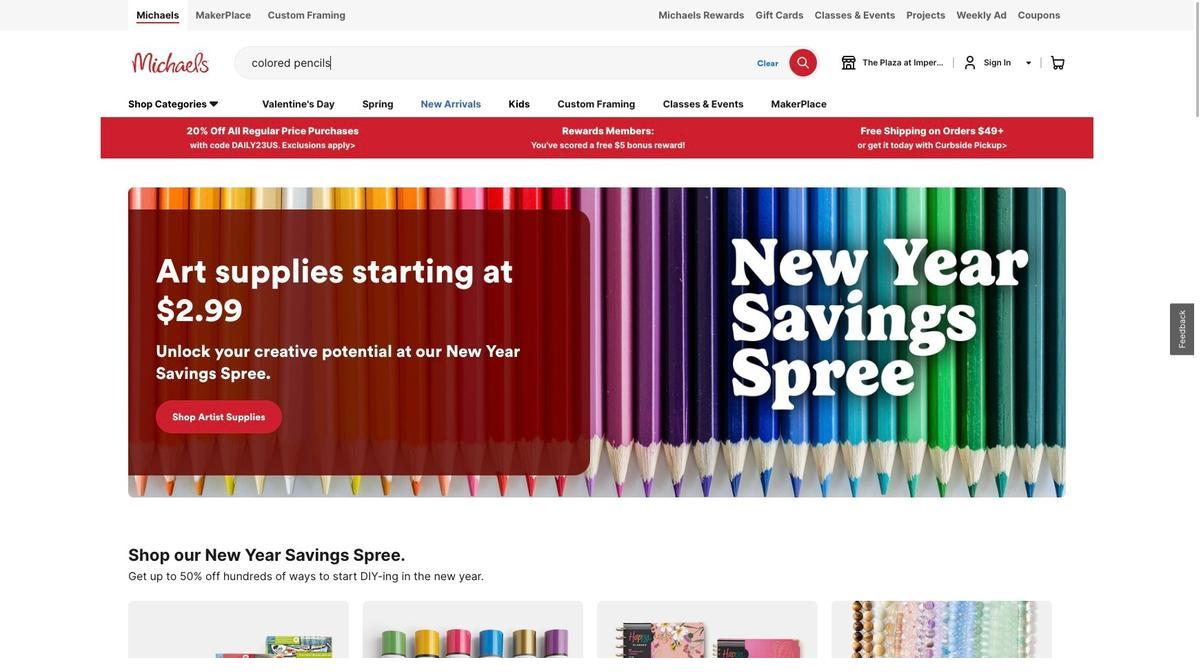 Task type: describe. For each thing, give the bounding box(es) containing it.
brown, purple, blue and green beads lined up in assorted shapes image
[[832, 601, 1052, 659]]

six rolls of vinyl in assorted colors image
[[363, 601, 583, 659]]

new year savings spree in white text on image of colored pencils in rainbow order image
[[128, 187, 1066, 498]]

search button image
[[796, 56, 810, 70]]



Task type: locate. For each thing, give the bounding box(es) containing it.
Search Input field
[[252, 47, 750, 79]]

three spiral bound planner agendas image
[[597, 601, 818, 659]]

assorted sizes of blank canvases image
[[128, 601, 349, 659]]



Task type: vqa. For each thing, say whether or not it's contained in the screenshot.
to inside the button
no



